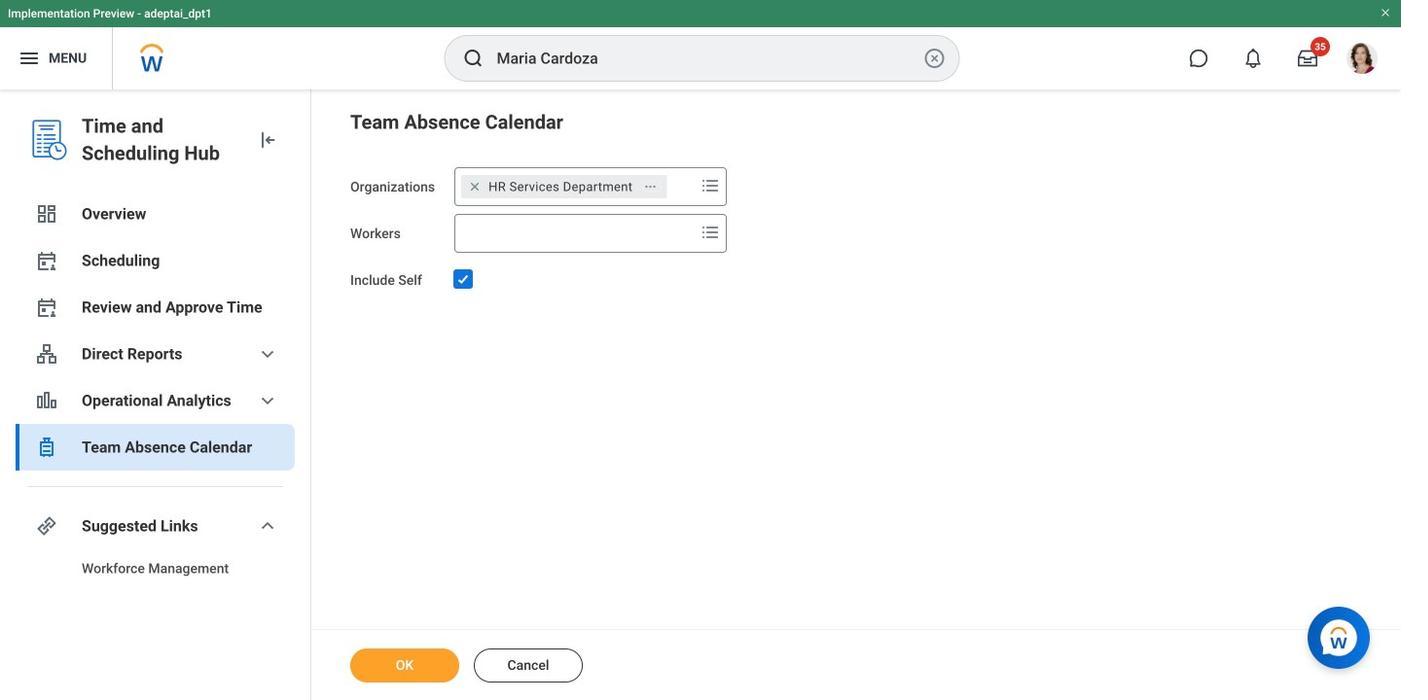Task type: locate. For each thing, give the bounding box(es) containing it.
x circle image
[[923, 47, 946, 70]]

prompts image
[[699, 174, 722, 198], [699, 221, 722, 244]]

0 vertical spatial prompts image
[[699, 174, 722, 198]]

hr services department, press delete to clear value. option
[[461, 175, 667, 198]]

link image
[[35, 515, 58, 538]]

search image
[[462, 47, 485, 70]]

chevron down small image
[[256, 515, 279, 538]]

Search field
[[456, 216, 695, 251]]

calendar user solid image
[[35, 296, 58, 319]]

1 vertical spatial prompts image
[[699, 221, 722, 244]]

banner
[[0, 0, 1401, 90]]

view team image
[[35, 342, 58, 366]]



Task type: describe. For each thing, give the bounding box(es) containing it.
transformation import image
[[256, 128, 279, 152]]

2 prompts image from the top
[[699, 221, 722, 244]]

related actions image
[[643, 180, 657, 193]]

hr services department element
[[489, 178, 633, 196]]

check small image
[[452, 268, 475, 291]]

Search Workday  search field
[[497, 37, 919, 80]]

chart image
[[35, 389, 58, 413]]

x small image
[[465, 177, 485, 197]]

task timeoff image
[[35, 436, 58, 459]]

inbox large image
[[1298, 49, 1317, 68]]

close environment banner image
[[1380, 7, 1391, 18]]

notifications large image
[[1243, 49, 1263, 68]]

dashboard image
[[35, 202, 58, 226]]

justify image
[[18, 47, 41, 70]]

time and scheduling hub element
[[82, 113, 240, 167]]

profile logan mcneil image
[[1347, 43, 1378, 78]]

1 prompts image from the top
[[699, 174, 722, 198]]

calendar user solid image
[[35, 249, 58, 272]]

navigation pane region
[[0, 90, 311, 701]]



Task type: vqa. For each thing, say whether or not it's contained in the screenshot.
Interested
no



